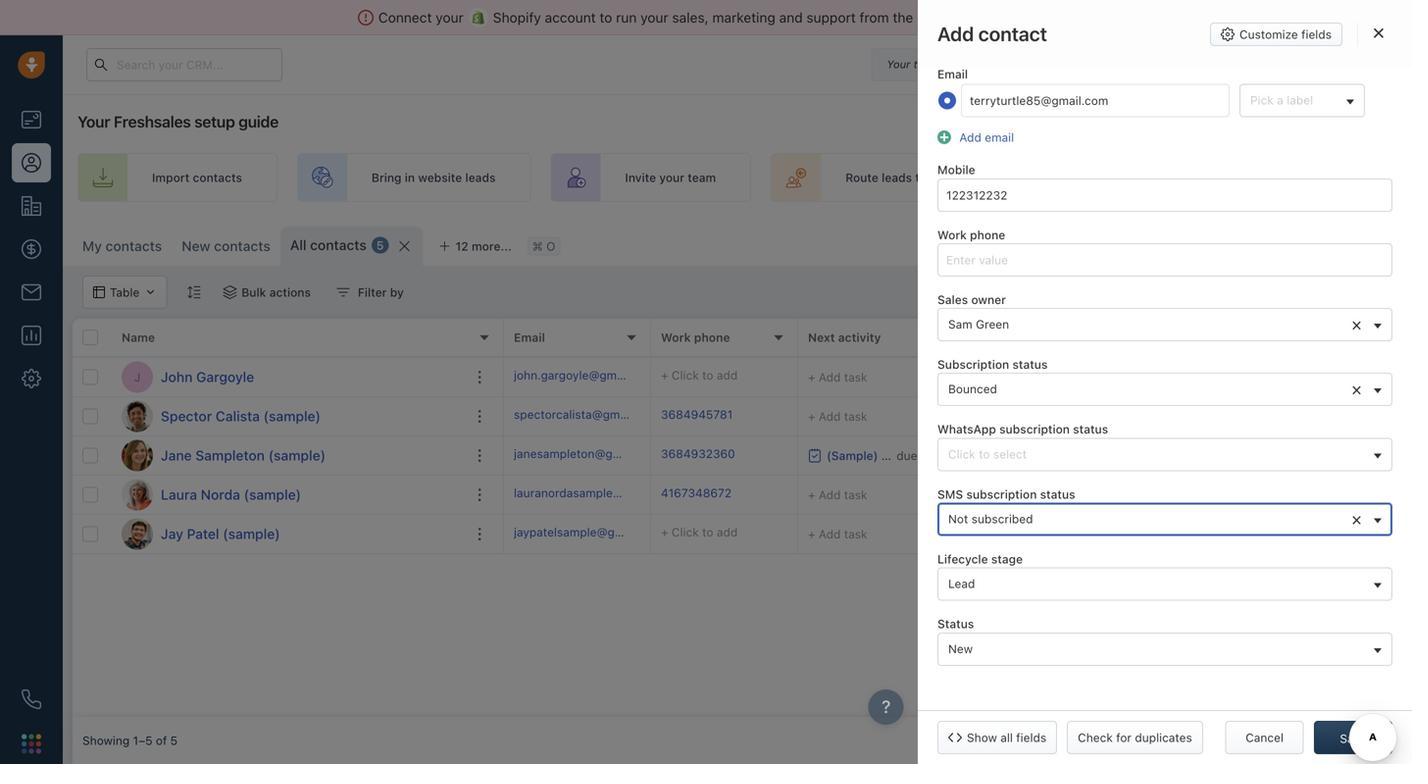 Task type: vqa. For each thing, say whether or not it's contained in the screenshot.
the rightmost Customer
no



Task type: locate. For each thing, give the bounding box(es) containing it.
5 right of
[[170, 734, 178, 748]]

1 horizontal spatial new
[[949, 642, 973, 656]]

1 vertical spatial subscription
[[967, 488, 1038, 501]]

0 horizontal spatial import
[[152, 171, 190, 184]]

crm.
[[918, 9, 952, 26]]

import down your freshsales setup guide
[[152, 171, 190, 184]]

(sample) for spector calista (sample)
[[264, 408, 321, 424]]

your trial ends in 21 days
[[887, 58, 1016, 71]]

import for import contacts link
[[152, 171, 190, 184]]

work phone up 3684945781
[[661, 331, 731, 344]]

add email button
[[938, 128, 1021, 147]]

0 vertical spatial import contacts
[[152, 171, 242, 184]]

shopify account to run your sales, marketing and support from the crm.
[[493, 9, 952, 26]]

0 vertical spatial import
[[152, 171, 190, 184]]

1 vertical spatial email
[[514, 331, 545, 344]]

1 horizontal spatial work
[[938, 228, 967, 242]]

5 inside the all contacts 5
[[377, 238, 384, 252]]

×
[[1352, 314, 1363, 335], [1352, 379, 1363, 400], [1352, 508, 1363, 529]]

+ add task for 73
[[809, 370, 868, 384]]

to right 46
[[979, 447, 991, 461]]

1 horizontal spatial sales owner
[[1250, 331, 1320, 344]]

0 vertical spatial email
[[938, 67, 969, 81]]

4 + add task from the top
[[809, 527, 868, 541]]

0 horizontal spatial in
[[405, 171, 415, 184]]

1 vertical spatial in
[[405, 171, 415, 184]]

email for work phone
[[514, 331, 545, 344]]

label
[[1288, 93, 1314, 107]]

import for import contacts button
[[1155, 236, 1192, 250]]

row group
[[73, 358, 504, 554], [504, 358, 1413, 554]]

phone up 3684945781
[[694, 331, 731, 344]]

(sample) down jane sampleton (sample) link
[[244, 487, 301, 503]]

work phone inside grid
[[661, 331, 731, 344]]

click up lead button
[[1114, 527, 1141, 541]]

container_wx8msf4aqz5i3rn1 image
[[336, 286, 350, 299], [809, 449, 822, 463]]

mobile
[[938, 163, 976, 177]]

contacts up the bulk
[[214, 238, 271, 254]]

(sample) right sampleton
[[269, 447, 326, 464]]

2 task from the top
[[845, 410, 868, 423]]

0 horizontal spatial import contacts
[[152, 171, 242, 184]]

(sample) for laura norda (sample)
[[244, 487, 301, 503]]

work down the mobile
[[938, 228, 967, 242]]

0 vertical spatial sales owner
[[938, 293, 1007, 307]]

route leads to your team
[[846, 171, 987, 184]]

your for your trial ends in 21 days
[[887, 58, 911, 71]]

1 vertical spatial your
[[78, 112, 110, 131]]

customize inside button
[[1014, 236, 1074, 250]]

new down status
[[949, 642, 973, 656]]

gargoyle
[[196, 369, 254, 385]]

0 vertical spatial customize
[[1240, 27, 1299, 41]]

1 horizontal spatial import
[[1155, 236, 1192, 250]]

shopify
[[493, 9, 541, 26]]

0 vertical spatial phone
[[971, 228, 1006, 242]]

work phone down the mobile
[[938, 228, 1006, 242]]

0 vertical spatial ×
[[1352, 314, 1363, 335]]

leads right website
[[466, 171, 496, 184]]

0 vertical spatial status
[[1013, 358, 1048, 371]]

your for your freshsales setup guide
[[78, 112, 110, 131]]

press space to select this row. row containing jane sampleton (sample)
[[73, 437, 504, 476]]

import contacts down setup
[[152, 171, 242, 184]]

create sales sequence
[[1117, 171, 1245, 184]]

set up 
[[1375, 171, 1413, 184]]

work up john.gargoyle@gmail.com + click to add
[[661, 331, 691, 344]]

to left the mobile
[[916, 171, 927, 184]]

0 vertical spatial in
[[965, 58, 974, 71]]

press space to select this row. row containing 18
[[504, 515, 1413, 554]]

lead button
[[938, 568, 1393, 601]]

container_wx8msf4aqz5i3rn1 image
[[995, 236, 1009, 250], [223, 286, 237, 299], [1255, 370, 1269, 384], [1255, 527, 1269, 541]]

1 vertical spatial sam
[[1274, 370, 1298, 384]]

work phone
[[938, 228, 1006, 242], [661, 331, 731, 344]]

1 horizontal spatial phone
[[971, 228, 1006, 242]]

ends
[[937, 58, 962, 71]]

import contacts down mobile text box
[[1155, 236, 1245, 250]]

import inside button
[[1155, 236, 1192, 250]]

show all fields
[[967, 731, 1047, 745]]

customize inside button
[[1240, 27, 1299, 41]]

j
[[134, 370, 141, 384]]

2 vertical spatial ×
[[1352, 508, 1363, 529]]

2 vertical spatial green
[[1301, 527, 1335, 541]]

1 × from the top
[[1352, 314, 1363, 335]]

0 vertical spatial green
[[976, 317, 1010, 331]]

import
[[152, 171, 190, 184], [1155, 236, 1192, 250]]

5 up filter by
[[377, 238, 384, 252]]

create
[[1117, 171, 1155, 184]]

sales owner
[[938, 293, 1007, 307], [1250, 331, 1320, 344]]

customize left the table
[[1014, 236, 1074, 250]]

select
[[994, 447, 1028, 461]]

1 horizontal spatial leads
[[882, 171, 913, 184]]

1 vertical spatial customize
[[1014, 236, 1074, 250]]

0 horizontal spatial email
[[514, 331, 545, 344]]

customize table
[[1014, 236, 1106, 250]]

sam for 73
[[1274, 370, 1298, 384]]

to left buy at the top of the page
[[1143, 368, 1154, 382]]

in left '21' at the right
[[965, 58, 974, 71]]

fields left close image
[[1302, 27, 1333, 41]]

1 task from the top
[[845, 370, 868, 384]]

0 horizontal spatial phone
[[694, 331, 731, 344]]

more...
[[472, 239, 512, 253]]

add inside dialog
[[960, 130, 982, 144]]

leads
[[466, 171, 496, 184], [882, 171, 913, 184]]

0 vertical spatial 5
[[377, 238, 384, 252]]

team right invite
[[688, 171, 717, 184]]

3 + add task from the top
[[809, 488, 868, 502]]

your right run
[[641, 9, 669, 26]]

1 vertical spatial phone
[[694, 331, 731, 344]]

email up john.gargoyle@gmail.com
[[514, 331, 545, 344]]

1 vertical spatial ×
[[1352, 379, 1363, 400]]

0 vertical spatial owner
[[972, 293, 1007, 307]]

whatsapp subscription status
[[938, 423, 1109, 436]]

0 vertical spatial work
[[938, 228, 967, 242]]

fields right all
[[1017, 731, 1047, 745]]

a
[[1278, 93, 1284, 107]]

add
[[717, 368, 738, 382], [717, 525, 738, 539], [1159, 527, 1180, 541]]

sales inside add contact dialog
[[938, 293, 969, 307]]

press space to select this row. row containing laura norda (sample)
[[73, 476, 504, 515]]

1 horizontal spatial team
[[959, 171, 987, 184]]

0 horizontal spatial team
[[688, 171, 717, 184]]

contacts inside button
[[1195, 236, 1245, 250]]

click to select button
[[938, 438, 1393, 471]]

show all fields button
[[938, 721, 1058, 755]]

all contacts link
[[290, 235, 367, 255]]

1 vertical spatial work
[[661, 331, 691, 344]]

1 vertical spatial sales owner
[[1250, 331, 1320, 344]]

1 horizontal spatial your
[[887, 58, 911, 71]]

1 horizontal spatial email
[[938, 67, 969, 81]]

my contacts button
[[73, 227, 172, 266], [82, 238, 162, 254]]

(sample) right calista
[[264, 408, 321, 424]]

green for 18
[[1301, 527, 1335, 541]]

import contacts for import contacts button
[[1155, 236, 1245, 250]]

your
[[887, 58, 911, 71], [78, 112, 110, 131]]

email inside add contact dialog
[[938, 67, 969, 81]]

2 vertical spatial sam
[[1274, 527, 1298, 541]]

12 more...
[[456, 239, 512, 253]]

Work phone text field
[[938, 243, 1393, 277]]

your right the connect
[[436, 9, 464, 26]]

jay patel (sample)
[[161, 526, 280, 542]]

add
[[960, 130, 982, 144], [1324, 236, 1347, 250], [819, 370, 841, 384], [819, 410, 841, 423], [819, 488, 841, 502], [819, 527, 841, 541]]

press space to select this row. row containing john gargoyle
[[73, 358, 504, 397]]

1 vertical spatial fields
[[1017, 731, 1047, 745]]

1 vertical spatial status
[[1074, 423, 1109, 436]]

days
[[992, 58, 1016, 71]]

check for duplicates button
[[1068, 721, 1204, 755]]

0 horizontal spatial leads
[[466, 171, 496, 184]]

bring in website leads link
[[297, 153, 531, 202]]

1 vertical spatial import
[[1155, 236, 1192, 250]]

team down add email button
[[959, 171, 987, 184]]

click inside button
[[949, 447, 976, 461]]

grid
[[73, 319, 1413, 717]]

your left trial
[[887, 58, 911, 71]]

(sample) down the laura norda (sample) link
[[223, 526, 280, 542]]

click down whatsapp
[[949, 447, 976, 461]]

what's new image
[[1273, 57, 1286, 71]]

add up lead button
[[1159, 527, 1180, 541]]

click down 4167348672 "link"
[[672, 525, 699, 539]]

+ add task for 37
[[809, 488, 868, 502]]

add down 4167348672 "link"
[[717, 525, 738, 539]]

john.gargoyle@gmail.com
[[514, 368, 657, 382]]

green for 73
[[1301, 370, 1335, 384]]

0 vertical spatial sales
[[938, 293, 969, 307]]

3 task from the top
[[845, 488, 868, 502]]

up
[[1397, 171, 1411, 184]]

1 horizontal spatial sales
[[1250, 331, 1281, 344]]

1–5
[[133, 734, 153, 748]]

freshworks switcher image
[[22, 734, 41, 754]]

press space to select this row. row containing 54
[[504, 397, 1413, 437]]

0 vertical spatial sam green
[[949, 317, 1010, 331]]

4 task from the top
[[845, 527, 868, 541]]

0 horizontal spatial new
[[182, 238, 211, 254]]

0 vertical spatial sam
[[949, 317, 973, 331]]

spectorcalista@gmail.com link
[[514, 406, 660, 427]]

contacts right all at the left top of the page
[[310, 237, 367, 253]]

lead
[[949, 577, 976, 591]]

1 vertical spatial new
[[949, 642, 973, 656]]

1 horizontal spatial import contacts
[[1155, 236, 1245, 250]]

filter by
[[358, 286, 404, 299]]

import contacts link
[[78, 153, 278, 202]]

sales owner inside grid
[[1250, 331, 1320, 344]]

1 vertical spatial green
[[1301, 370, 1335, 384]]

3 × from the top
[[1352, 508, 1363, 529]]

customize for customize table
[[1014, 236, 1074, 250]]

0 horizontal spatial owner
[[972, 293, 1007, 307]]

Search your CRM... text field
[[86, 48, 283, 81]]

2 leads from the left
[[882, 171, 913, 184]]

lauranordasample@gmail.com link
[[514, 485, 681, 505]]

1 horizontal spatial customize
[[1240, 27, 1299, 41]]

+ add task for 54
[[809, 410, 868, 423]]

subscription for click to select
[[1000, 423, 1071, 436]]

1 vertical spatial container_wx8msf4aqz5i3rn1 image
[[809, 449, 822, 463]]

support
[[807, 9, 856, 26]]

add for 18
[[819, 527, 841, 541]]

0 vertical spatial container_wx8msf4aqz5i3rn1 image
[[336, 286, 350, 299]]

subscription for not subscribed
[[967, 488, 1038, 501]]

subscribed
[[972, 512, 1034, 526]]

not
[[949, 512, 969, 526]]

sampleton
[[196, 447, 265, 464]]

press space to select this row. row
[[73, 358, 504, 397], [504, 358, 1413, 397], [73, 397, 504, 437], [504, 397, 1413, 437], [73, 437, 504, 476], [504, 437, 1413, 476], [73, 476, 504, 515], [504, 476, 1413, 515], [73, 515, 504, 554], [504, 515, 1413, 554]]

new inside button
[[949, 642, 973, 656]]

add for 18
[[717, 525, 738, 539]]

21
[[977, 58, 989, 71]]

in right 'bring' at the left
[[405, 171, 415, 184]]

status down the likely
[[1074, 423, 1109, 436]]

new for new contacts
[[182, 238, 211, 254]]

new contacts
[[182, 238, 271, 254]]

spectorcalista@gmail.com
[[514, 408, 660, 421]]

2 vertical spatial status
[[1041, 488, 1076, 501]]

2 row group from the left
[[504, 358, 1413, 554]]

cancel
[[1246, 731, 1284, 745]]

john gargoyle link
[[161, 367, 254, 387]]

add for 37
[[819, 488, 841, 502]]

contacts down setup
[[193, 171, 242, 184]]

⌘ o
[[533, 239, 556, 253]]

phone left customize table
[[971, 228, 1006, 242]]

4167348672
[[661, 486, 732, 500]]

2 vertical spatial sam green
[[1274, 527, 1335, 541]]

explore plans
[[1053, 57, 1129, 71]]

jaypatelsample@gmail.com
[[514, 525, 665, 539]]

2 team from the left
[[959, 171, 987, 184]]

73
[[956, 368, 974, 386]]

marketing
[[713, 9, 776, 26]]

2 × from the top
[[1352, 379, 1363, 400]]

0 vertical spatial fields
[[1302, 27, 1333, 41]]

name
[[122, 331, 155, 344]]

import down mobile text box
[[1155, 236, 1192, 250]]

container_wx8msf4aqz5i3rn1 image inside filter by button
[[336, 286, 350, 299]]

laura norda (sample) link
[[161, 485, 301, 505]]

status down whatsapp subscription status
[[1041, 488, 1076, 501]]

buy
[[1157, 368, 1178, 382]]

your left freshsales
[[78, 112, 110, 131]]

add up 3684945781
[[717, 368, 738, 382]]

for
[[1117, 731, 1132, 745]]

phone image
[[22, 690, 41, 709]]

1 horizontal spatial owner
[[1285, 331, 1320, 344]]

task for 54
[[845, 410, 868, 423]]

12 more... button
[[428, 233, 523, 260]]

customize
[[1240, 27, 1299, 41], [1014, 236, 1074, 250]]

press space to select this row. row containing 46
[[504, 437, 1413, 476]]

add contact
[[938, 22, 1048, 45]]

customize table button
[[983, 227, 1118, 260]]

1 horizontal spatial work phone
[[938, 228, 1006, 242]]

l image
[[122, 479, 153, 511]]

1 horizontal spatial fields
[[1302, 27, 1333, 41]]

0 horizontal spatial fields
[[1017, 731, 1047, 745]]

0 horizontal spatial work phone
[[661, 331, 731, 344]]

subscription
[[938, 358, 1010, 371]]

0 horizontal spatial your
[[78, 112, 110, 131]]

leads right 'route'
[[882, 171, 913, 184]]

new down import contacts link
[[182, 238, 211, 254]]

1 vertical spatial work phone
[[661, 331, 731, 344]]

46
[[956, 446, 976, 465]]

0 horizontal spatial sales owner
[[938, 293, 1007, 307]]

0 vertical spatial subscription
[[1000, 423, 1071, 436]]

subscription up select
[[1000, 423, 1071, 436]]

0 vertical spatial new
[[182, 238, 211, 254]]

1 horizontal spatial in
[[965, 58, 974, 71]]

add contact
[[1324, 236, 1393, 250]]

create sales sequence link
[[1042, 153, 1281, 202]]

cancel button
[[1226, 721, 1305, 755]]

0 horizontal spatial 5
[[170, 734, 178, 748]]

0 horizontal spatial customize
[[1014, 236, 1074, 250]]

import contacts for import contacts link
[[152, 171, 242, 184]]

status
[[1013, 358, 1048, 371], [1074, 423, 1109, 436], [1041, 488, 1076, 501]]

0 horizontal spatial container_wx8msf4aqz5i3rn1 image
[[336, 286, 350, 299]]

press space to select this row. row containing spector calista (sample)
[[73, 397, 504, 437]]

0 horizontal spatial sales
[[938, 293, 969, 307]]

2 + add task from the top
[[809, 410, 868, 423]]

1 horizontal spatial 5
[[377, 238, 384, 252]]

contacts right my
[[106, 238, 162, 254]]

add contact dialog
[[918, 0, 1413, 764]]

email right trial
[[938, 67, 969, 81]]

1 row group from the left
[[73, 358, 504, 554]]

to up lead button
[[1144, 527, 1155, 541]]

1 vertical spatial sales
[[1250, 331, 1281, 344]]

customize up what's new image
[[1240, 27, 1299, 41]]

0 vertical spatial work phone
[[938, 228, 1006, 242]]

1 vertical spatial sam green
[[1274, 370, 1335, 384]]

status right subscription at the top right of the page
[[1013, 358, 1048, 371]]

work inside add contact dialog
[[938, 228, 967, 242]]

1 vertical spatial import contacts
[[1155, 236, 1245, 250]]

phone
[[971, 228, 1006, 242], [694, 331, 731, 344]]

fields inside show all fields button
[[1017, 731, 1047, 745]]

score
[[956, 331, 989, 344]]

0 vertical spatial your
[[887, 58, 911, 71]]

contacts down sequence
[[1195, 236, 1245, 250]]

1 horizontal spatial container_wx8msf4aqz5i3rn1 image
[[809, 449, 822, 463]]

0 horizontal spatial work
[[661, 331, 691, 344]]

subscription up subscribed
[[967, 488, 1038, 501]]

1 + add task from the top
[[809, 370, 868, 384]]

green
[[976, 317, 1010, 331], [1301, 370, 1335, 384], [1301, 527, 1335, 541]]

import contacts inside button
[[1155, 236, 1245, 250]]



Task type: describe. For each thing, give the bounding box(es) containing it.
add contact button
[[1298, 227, 1403, 260]]

o
[[547, 239, 556, 253]]

sam green for 73
[[1274, 370, 1335, 384]]

click to select
[[949, 447, 1028, 461]]

sam inside add contact dialog
[[949, 317, 973, 331]]

contact
[[979, 22, 1048, 45]]

1 vertical spatial owner
[[1285, 331, 1320, 344]]

phone inside grid
[[694, 331, 731, 344]]

pick a label
[[1251, 93, 1314, 107]]

filter
[[358, 286, 387, 299]]

stage
[[992, 552, 1023, 566]]

all
[[1001, 731, 1014, 745]]

contact
[[1350, 236, 1393, 250]]

press space to select this row. row containing jay patel (sample)
[[73, 515, 504, 554]]

guide
[[239, 112, 279, 131]]

12
[[456, 239, 469, 253]]

new button
[[938, 633, 1393, 666]]

fields inside customize fields button
[[1302, 27, 1333, 41]]

j image
[[122, 519, 153, 550]]

owner inside add contact dialog
[[972, 293, 1007, 307]]

to down 4167348672 "link"
[[703, 525, 714, 539]]

invite your team
[[625, 171, 717, 184]]

press space to select this row. row containing 37
[[504, 476, 1413, 515]]

add
[[938, 22, 975, 45]]

your right invite
[[660, 171, 685, 184]]

janesampleton@gmail.com link
[[514, 445, 663, 466]]

all
[[290, 237, 307, 253]]

your down add email button
[[931, 171, 956, 184]]

set up link
[[1300, 153, 1413, 202]]

spector calista (sample) link
[[161, 407, 321, 426]]

activity
[[839, 331, 882, 344]]

j image
[[122, 440, 153, 471]]

from
[[860, 9, 890, 26]]

customize for customize fields
[[1240, 27, 1299, 41]]

spectorcalista@gmail.com 3684945781
[[514, 408, 733, 421]]

john
[[161, 369, 193, 385]]

norda
[[201, 487, 240, 503]]

Mobile text field
[[938, 178, 1393, 212]]

janesampleton@gmail.com 3684932360
[[514, 447, 736, 461]]

bring in website leads
[[372, 171, 496, 184]]

1 leads from the left
[[466, 171, 496, 184]]

invite
[[625, 171, 657, 184]]

add for 73
[[819, 370, 841, 384]]

import contacts button
[[1128, 227, 1255, 260]]

× for subscribed
[[1352, 508, 1363, 529]]

phone inside add contact dialog
[[971, 228, 1006, 242]]

sales inside grid
[[1250, 331, 1281, 344]]

1 vertical spatial 5
[[170, 734, 178, 748]]

add for 54
[[819, 410, 841, 423]]

table
[[1077, 236, 1106, 250]]

lauranordasample@gmail.com
[[514, 486, 681, 500]]

connect
[[379, 9, 432, 26]]

container_wx8msf4aqz5i3rn1 image inside bulk actions button
[[223, 286, 237, 299]]

jane sampleton (sample) link
[[161, 446, 326, 466]]

3684945781 link
[[661, 406, 733, 427]]

54
[[956, 407, 975, 425]]

sam green inside add contact dialog
[[949, 317, 1010, 331]]

sequence
[[1190, 171, 1245, 184]]

sales owner inside add contact dialog
[[938, 293, 1007, 307]]

⌘
[[533, 239, 543, 253]]

account
[[545, 9, 596, 26]]

whatsapp
[[938, 423, 997, 436]]

row group containing 73
[[504, 358, 1413, 554]]

next
[[809, 331, 835, 344]]

to up 3684945781
[[703, 368, 714, 382]]

add for 73
[[717, 368, 738, 382]]

send email image
[[1229, 59, 1243, 71]]

import contacts group
[[1128, 227, 1288, 260]]

+ add task for 18
[[809, 527, 868, 541]]

john.gargoyle@gmail.com link
[[514, 367, 657, 388]]

trial
[[914, 58, 934, 71]]

route
[[846, 171, 879, 184]]

× for green
[[1352, 314, 1363, 335]]

grid containing 73
[[73, 319, 1413, 717]]

email for mobile
[[938, 67, 969, 81]]

work phone inside add contact dialog
[[938, 228, 1006, 242]]

to left run
[[600, 9, 613, 26]]

jane sampleton (sample)
[[161, 447, 326, 464]]

task for 37
[[845, 488, 868, 502]]

status
[[938, 617, 975, 631]]

s image
[[122, 401, 153, 432]]

phone element
[[12, 680, 51, 719]]

(sample) for jay patel (sample)
[[223, 526, 280, 542]]

save button
[[1315, 721, 1393, 755]]

invite your team link
[[551, 153, 752, 202]]

subscription status
[[938, 358, 1048, 371]]

next activity
[[809, 331, 882, 344]]

task for 73
[[845, 370, 868, 384]]

plans
[[1099, 57, 1129, 71]]

janesampleton@gmail.com
[[514, 447, 663, 461]]

add email
[[960, 130, 1015, 144]]

container_wx8msf4aqz5i3rn1 image inside customize table button
[[995, 236, 1009, 250]]

close image
[[1375, 27, 1385, 39]]

save
[[1341, 732, 1367, 746]]

sam green for 18
[[1274, 527, 1335, 541]]

green inside add contact dialog
[[976, 317, 1010, 331]]

explore
[[1053, 57, 1096, 71]]

patel
[[187, 526, 219, 542]]

4167348672 link
[[661, 485, 732, 505]]

to inside button
[[979, 447, 991, 461]]

row group containing john gargoyle
[[73, 358, 504, 554]]

1 team from the left
[[688, 171, 717, 184]]

connect your
[[379, 9, 464, 26]]

new for new
[[949, 642, 973, 656]]

status for sms subscription status
[[1041, 488, 1076, 501]]

route leads to your team link
[[771, 153, 1023, 202]]

lifecycle stage
[[938, 552, 1023, 566]]

Start typing... email field
[[962, 84, 1230, 117]]

likely to buy
[[1108, 368, 1178, 382]]

duplicates
[[1136, 731, 1193, 745]]

status for whatsapp subscription status
[[1074, 423, 1109, 436]]

sales
[[1158, 171, 1187, 184]]

click up 3684945781
[[672, 368, 699, 382]]

john gargoyle
[[161, 369, 254, 385]]

laura norda (sample)
[[161, 487, 301, 503]]

sam for 18
[[1274, 527, 1298, 541]]

(sample) for jane sampleton (sample)
[[269, 447, 326, 464]]

not subscribed
[[949, 512, 1034, 526]]

laura
[[161, 487, 197, 503]]

showing 1–5 of 5
[[82, 734, 178, 748]]

task for 18
[[845, 527, 868, 541]]

pick
[[1251, 93, 1274, 107]]

showing
[[82, 734, 130, 748]]

jay
[[161, 526, 183, 542]]

bulk
[[242, 286, 266, 299]]

bulk actions button
[[210, 276, 324, 309]]

press space to select this row. row containing 73
[[504, 358, 1413, 397]]

name row
[[73, 319, 504, 358]]

check
[[1079, 731, 1114, 745]]



